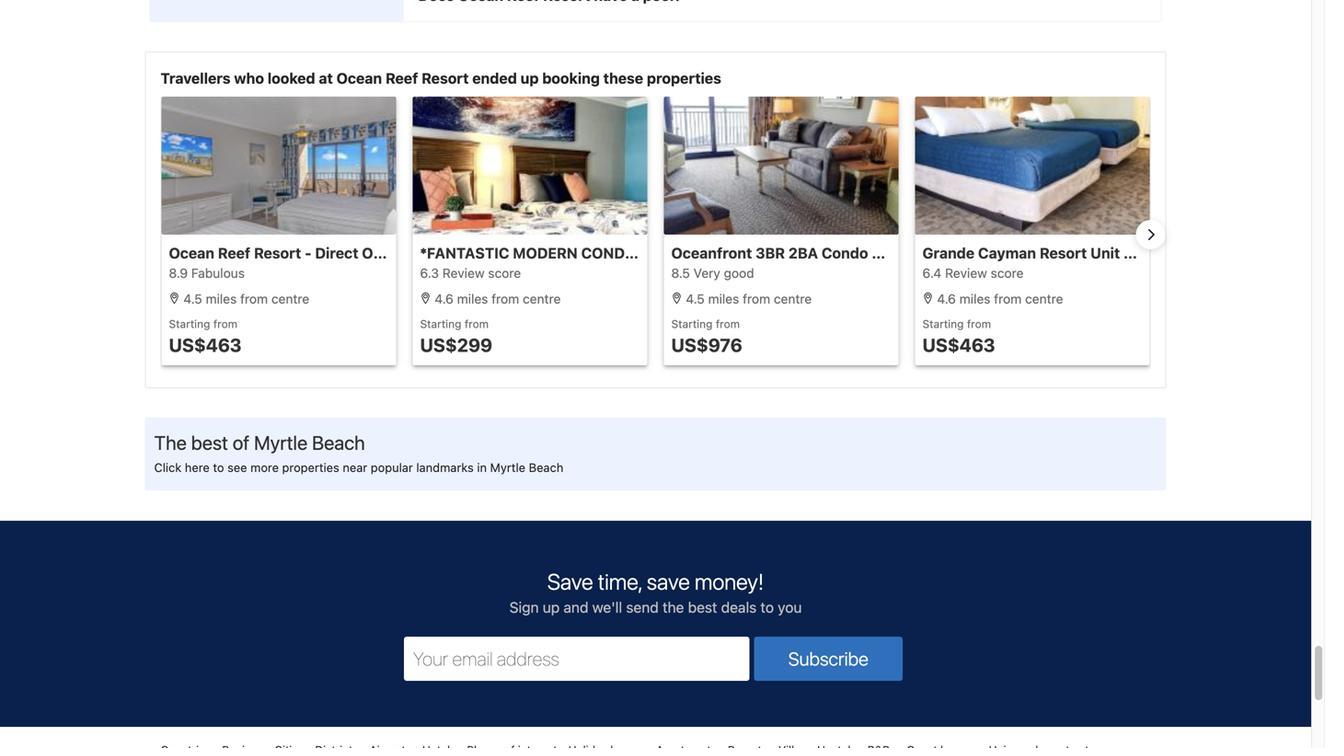 Task type: locate. For each thing, give the bounding box(es) containing it.
2 4.5 miles from centre from the left
[[682, 291, 812, 306]]

1 4.5 miles from centre from the left
[[180, 291, 309, 306]]

1 horizontal spatial resort
[[1040, 244, 1087, 262]]

best right the
[[688, 599, 717, 616]]

reef right at
[[386, 69, 418, 87]]

1 horizontal spatial reef
[[921, 244, 953, 262]]

score
[[488, 265, 521, 281], [991, 265, 1024, 281]]

score inside 'grande cayman resort unit 216 6.4 review score'
[[991, 265, 1024, 281]]

best up here
[[191, 431, 228, 454]]

2 centre from the left
[[523, 291, 561, 306]]

beach right in
[[529, 461, 563, 474]]

2 starting from us$463 from the left
[[923, 317, 995, 356]]

us$976
[[671, 334, 742, 356]]

beach up near
[[312, 431, 365, 454]]

0 horizontal spatial ocean
[[336, 69, 382, 87]]

properties right the these
[[647, 69, 721, 87]]

1 miles from the left
[[206, 291, 237, 306]]

4.5 down 8.9 fabulous
[[183, 291, 202, 306]]

2 us$463 from the left
[[923, 334, 995, 356]]

save time, save money! sign up and we'll send the best deals to you
[[509, 569, 802, 616]]

3 starting from the left
[[671, 317, 713, 330]]

score down cayman
[[991, 265, 1024, 281]]

0 vertical spatial reef
[[386, 69, 418, 87]]

6.3 review
[[420, 265, 485, 281]]

1 us$463 from the left
[[169, 334, 242, 356]]

1 horizontal spatial ocean
[[872, 244, 917, 262]]

best
[[191, 431, 228, 454], [688, 599, 717, 616]]

here
[[185, 461, 210, 474]]

0 horizontal spatial starting from us$463
[[169, 317, 242, 356]]

more
[[250, 461, 279, 474]]

score right 6.3 review
[[488, 265, 521, 281]]

the
[[154, 431, 187, 454]]

1 starting from the left
[[169, 317, 210, 330]]

ocean right at
[[336, 69, 382, 87]]

0 horizontal spatial to
[[213, 461, 224, 474]]

save time, save money! footer
[[0, 520, 1311, 748]]

starting up us$299
[[420, 317, 461, 330]]

4.5 miles from centre for us$976
[[682, 291, 812, 306]]

landmarks
[[416, 461, 474, 474]]

2 4.6 from the left
[[937, 291, 956, 306]]

1 horizontal spatial 4.5 miles from centre
[[682, 291, 812, 306]]

4 starting from the left
[[923, 317, 964, 330]]

us$463
[[169, 334, 242, 356], [923, 334, 995, 356]]

resort left unit
[[1040, 244, 1087, 262]]

3 centre from the left
[[774, 291, 812, 306]]

best inside "the best of myrtle beach click here to see more properties near popular landmarks in myrtle beach"
[[191, 431, 228, 454]]

us$463 down 8.9 fabulous
[[169, 334, 242, 356]]

subscribe
[[788, 648, 869, 669]]

of
[[233, 431, 249, 454]]

1 vertical spatial ocean
[[872, 244, 917, 262]]

8.9 fabulous
[[169, 265, 245, 281]]

starting down 6.4 review
[[923, 317, 964, 330]]

reef inside oceanfront 3br 2ba condo ocean reef 1421 8.5 very good
[[921, 244, 953, 262]]

myrtle
[[254, 431, 308, 454], [490, 461, 526, 474]]

4 centre from the left
[[1025, 291, 1063, 306]]

4.5 miles from centre down good on the right
[[682, 291, 812, 306]]

ended
[[472, 69, 517, 87]]

4.5 miles from centre
[[180, 291, 309, 306], [682, 291, 812, 306]]

1 horizontal spatial starting from us$463
[[923, 317, 995, 356]]

up
[[521, 69, 539, 87], [543, 599, 560, 616]]

1 horizontal spatial up
[[543, 599, 560, 616]]

starting from us$463 for 4.6
[[923, 317, 995, 356]]

0 horizontal spatial 4.6
[[435, 291, 454, 306]]

4.6 down 6.3 review
[[435, 291, 454, 306]]

beach
[[312, 431, 365, 454], [529, 461, 563, 474]]

4.5 miles from centre down 8.9 fabulous
[[180, 291, 309, 306]]

the best of myrtle beach click here to see more properties near popular landmarks in myrtle beach
[[154, 431, 563, 474]]

money!
[[695, 569, 764, 594]]

properties
[[647, 69, 721, 87], [282, 461, 339, 474]]

1 centre from the left
[[271, 291, 309, 306]]

0 vertical spatial up
[[521, 69, 539, 87]]

miles for 6.3 review score
[[457, 291, 488, 306]]

travellers who looked at ocean reef resort ended up booking these properties
[[161, 69, 721, 87]]

properties left near
[[282, 461, 339, 474]]

miles down 6.4 review
[[960, 291, 991, 306]]

starting for 6.4 review score
[[923, 317, 964, 330]]

4.6 miles from centre down 6.3 review score
[[431, 291, 561, 306]]

miles down 6.3 review score
[[457, 291, 488, 306]]

reef
[[386, 69, 418, 87], [921, 244, 953, 262]]

4.6 miles from centre down cayman
[[934, 291, 1063, 306]]

0 vertical spatial beach
[[312, 431, 365, 454]]

centre for 6.4 review score
[[1025, 291, 1063, 306]]

starting from us$463
[[169, 317, 242, 356], [923, 317, 995, 356]]

1 horizontal spatial 4.5
[[686, 291, 705, 306]]

0 horizontal spatial score
[[488, 265, 521, 281]]

up right "ended"
[[521, 69, 539, 87]]

1 vertical spatial best
[[688, 599, 717, 616]]

send
[[626, 599, 659, 616]]

miles
[[206, 291, 237, 306], [457, 291, 488, 306], [708, 291, 739, 306], [960, 291, 991, 306]]

starting from us$463 down 8.9 fabulous
[[169, 317, 242, 356]]

0 horizontal spatial best
[[191, 431, 228, 454]]

starting inside starting from us$299
[[420, 317, 461, 330]]

reef up 6.4 review
[[921, 244, 953, 262]]

4.5 down 8.5 very
[[686, 291, 705, 306]]

2 4.6 miles from centre from the left
[[934, 291, 1063, 306]]

and
[[564, 599, 588, 616]]

1 horizontal spatial best
[[688, 599, 717, 616]]

0 horizontal spatial 4.5 miles from centre
[[180, 291, 309, 306]]

myrtle right in
[[490, 461, 526, 474]]

ocean inside oceanfront 3br 2ba condo ocean reef 1421 8.5 very good
[[872, 244, 917, 262]]

4.6 miles from centre for us$463
[[934, 291, 1063, 306]]

1 4.6 miles from centre from the left
[[431, 291, 561, 306]]

2 miles from the left
[[457, 291, 488, 306]]

1 horizontal spatial 4.6
[[937, 291, 956, 306]]

1 vertical spatial resort
[[1040, 244, 1087, 262]]

region
[[146, 97, 1165, 373]]

1 horizontal spatial us$463
[[923, 334, 995, 356]]

oceanfront
[[671, 244, 752, 262]]

ocean
[[336, 69, 382, 87], [872, 244, 917, 262]]

0 vertical spatial ocean
[[336, 69, 382, 87]]

2 score from the left
[[991, 265, 1024, 281]]

1 horizontal spatial to
[[761, 599, 774, 616]]

starting from us$463 down 6.4 review
[[923, 317, 995, 356]]

resort left "ended"
[[422, 69, 469, 87]]

3 miles from the left
[[708, 291, 739, 306]]

centre for 8.5 very good
[[774, 291, 812, 306]]

us$463 for 4.6
[[923, 334, 995, 356]]

4.6 miles from centre
[[431, 291, 561, 306], [934, 291, 1063, 306]]

4.5
[[183, 291, 202, 306], [686, 291, 705, 306]]

1 horizontal spatial myrtle
[[490, 461, 526, 474]]

1 horizontal spatial properties
[[647, 69, 721, 87]]

216
[[1124, 244, 1150, 262]]

2 4.5 from the left
[[686, 291, 705, 306]]

0 horizontal spatial 4.5
[[183, 291, 202, 306]]

0 horizontal spatial 4.6 miles from centre
[[431, 291, 561, 306]]

from inside 'starting from us$976'
[[716, 317, 740, 330]]

0 horizontal spatial reef
[[386, 69, 418, 87]]

reef for resort
[[386, 69, 418, 87]]

miles down 8.9 fabulous
[[206, 291, 237, 306]]

1 horizontal spatial beach
[[529, 461, 563, 474]]

starting for 8.5 very good
[[671, 317, 713, 330]]

miles for 6.4 review score
[[960, 291, 991, 306]]

see
[[227, 461, 247, 474]]

centre
[[271, 291, 309, 306], [523, 291, 561, 306], [774, 291, 812, 306], [1025, 291, 1063, 306]]

0 horizontal spatial us$463
[[169, 334, 242, 356]]

starting
[[169, 317, 210, 330], [420, 317, 461, 330], [671, 317, 713, 330], [923, 317, 964, 330]]

us$463 down 6.4 review
[[923, 334, 995, 356]]

grande
[[923, 244, 975, 262]]

1 4.6 from the left
[[435, 291, 454, 306]]

2 starting from the left
[[420, 317, 461, 330]]

0 horizontal spatial properties
[[282, 461, 339, 474]]

starting inside 'starting from us$976'
[[671, 317, 713, 330]]

3br
[[756, 244, 785, 262]]

1 vertical spatial beach
[[529, 461, 563, 474]]

unit
[[1090, 244, 1120, 262]]

0 horizontal spatial myrtle
[[254, 431, 308, 454]]

6.3 review score
[[420, 265, 521, 281]]

up left and on the left bottom of page
[[543, 599, 560, 616]]

to left you
[[761, 599, 774, 616]]

1 vertical spatial up
[[543, 599, 560, 616]]

time,
[[598, 569, 642, 594]]

0 vertical spatial resort
[[422, 69, 469, 87]]

0 horizontal spatial beach
[[312, 431, 365, 454]]

Your email address email field
[[404, 637, 750, 681]]

ocean right condo
[[872, 244, 917, 262]]

miles down good on the right
[[708, 291, 739, 306]]

1 vertical spatial to
[[761, 599, 774, 616]]

4 miles from the left
[[960, 291, 991, 306]]

1 vertical spatial reef
[[921, 244, 953, 262]]

best inside save time, save money! sign up and we'll send the best deals to you
[[688, 599, 717, 616]]

myrtle up "more"
[[254, 431, 308, 454]]

1 4.5 from the left
[[183, 291, 202, 306]]

4.6
[[435, 291, 454, 306], [937, 291, 956, 306]]

to left see
[[213, 461, 224, 474]]

4.6 miles from centre for us$299
[[431, 291, 561, 306]]

from
[[240, 291, 268, 306], [492, 291, 519, 306], [743, 291, 770, 306], [994, 291, 1022, 306], [213, 317, 238, 330], [465, 317, 489, 330], [716, 317, 740, 330], [967, 317, 991, 330]]

4.6 down 6.4 review
[[937, 291, 956, 306]]

1 horizontal spatial score
[[991, 265, 1024, 281]]

resort
[[422, 69, 469, 87], [1040, 244, 1087, 262]]

at
[[319, 69, 333, 87]]

to
[[213, 461, 224, 474], [761, 599, 774, 616]]

0 vertical spatial best
[[191, 431, 228, 454]]

1 horizontal spatial 4.6 miles from centre
[[934, 291, 1063, 306]]

0 vertical spatial properties
[[647, 69, 721, 87]]

1 starting from us$463 from the left
[[169, 317, 242, 356]]

starting down 8.9 fabulous
[[169, 317, 210, 330]]

reef for 1421
[[921, 244, 953, 262]]

1 vertical spatial properties
[[282, 461, 339, 474]]

0 vertical spatial to
[[213, 461, 224, 474]]

starting up us$976
[[671, 317, 713, 330]]

miles for 8.9 fabulous
[[206, 291, 237, 306]]



Task type: vqa. For each thing, say whether or not it's contained in the screenshot.
THE STARTING
yes



Task type: describe. For each thing, give the bounding box(es) containing it.
2ba
[[789, 244, 818, 262]]

save
[[647, 569, 690, 594]]

you
[[778, 599, 802, 616]]

deals
[[721, 599, 757, 616]]

starting from us$463 for 4.5
[[169, 317, 242, 356]]

grande cayman resort unit 216 6.4 review score
[[923, 244, 1150, 281]]

starting from us$976
[[671, 317, 742, 356]]

cayman
[[978, 244, 1036, 262]]

0 horizontal spatial resort
[[422, 69, 469, 87]]

0 vertical spatial myrtle
[[254, 431, 308, 454]]

starting for 8.9 fabulous
[[169, 317, 210, 330]]

click
[[154, 461, 182, 474]]

from inside starting from us$299
[[465, 317, 489, 330]]

4.6 for us$463
[[937, 291, 956, 306]]

4.5 for us$463
[[183, 291, 202, 306]]

ocean for at
[[336, 69, 382, 87]]

resort inside 'grande cayman resort unit 216 6.4 review score'
[[1040, 244, 1087, 262]]

condo
[[822, 244, 868, 262]]

booking
[[542, 69, 600, 87]]

starting for 6.3 review score
[[420, 317, 461, 330]]

we'll
[[592, 599, 622, 616]]

who
[[234, 69, 264, 87]]

ocean for condo
[[872, 244, 917, 262]]

up inside save time, save money! sign up and we'll send the best deals to you
[[543, 599, 560, 616]]

to inside save time, save money! sign up and we'll send the best deals to you
[[761, 599, 774, 616]]

centre for 8.9 fabulous
[[271, 291, 309, 306]]

these
[[603, 69, 643, 87]]

good
[[724, 265, 754, 281]]

6.4 review
[[923, 265, 987, 281]]

properties inside "the best of myrtle beach click here to see more properties near popular landmarks in myrtle beach"
[[282, 461, 339, 474]]

centre for 6.3 review score
[[523, 291, 561, 306]]

the
[[663, 599, 684, 616]]

travellers
[[161, 69, 231, 87]]

us$299
[[420, 334, 492, 356]]

near
[[343, 461, 367, 474]]

to inside "the best of myrtle beach click here to see more properties near popular landmarks in myrtle beach"
[[213, 461, 224, 474]]

1 vertical spatial myrtle
[[490, 461, 526, 474]]

looked
[[268, 69, 315, 87]]

0 horizontal spatial up
[[521, 69, 539, 87]]

4.5 miles from centre for us$463
[[180, 291, 309, 306]]

miles for 8.5 very good
[[708, 291, 739, 306]]

save
[[547, 569, 593, 594]]

4.5 for us$976
[[686, 291, 705, 306]]

region containing us$463
[[146, 97, 1165, 373]]

oceanfront 3br 2ba condo ocean reef 1421 8.5 very good
[[671, 244, 990, 281]]

sign
[[509, 599, 539, 616]]

in
[[477, 461, 487, 474]]

1421
[[957, 244, 990, 262]]

us$463 for 4.5
[[169, 334, 242, 356]]

8.5 very
[[671, 265, 720, 281]]

popular
[[371, 461, 413, 474]]

starting from us$299
[[420, 317, 492, 356]]

4.6 for us$299
[[435, 291, 454, 306]]

1 score from the left
[[488, 265, 521, 281]]

subscribe button
[[754, 637, 903, 681]]



